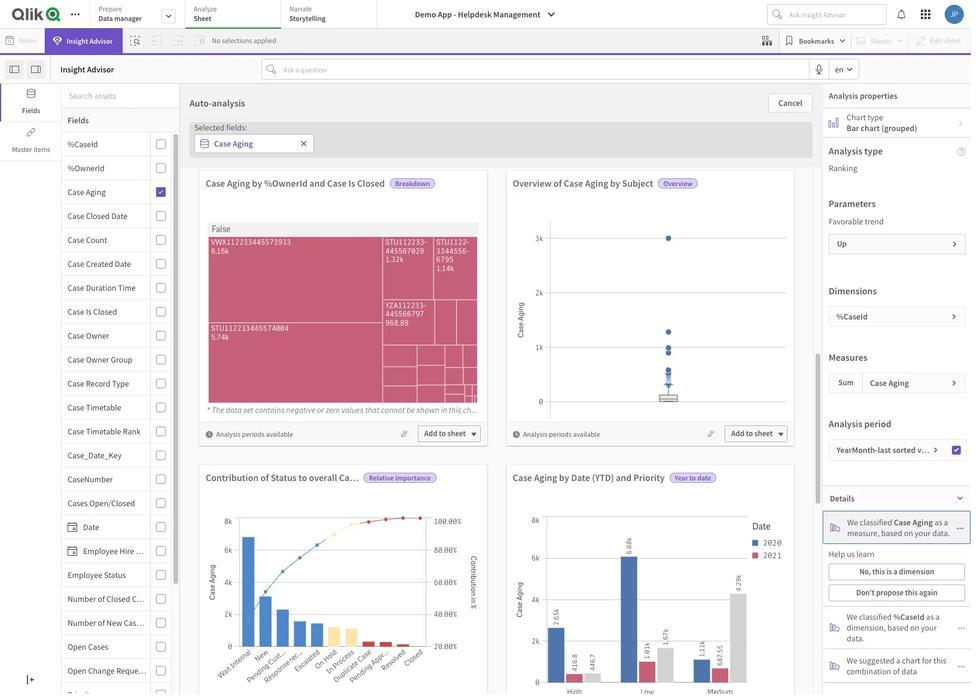 Task type: describe. For each thing, give the bounding box(es) containing it.
master items
[[12, 145, 50, 154]]

selected fields:
[[194, 122, 247, 133]]

0 horizontal spatial and
[[310, 177, 325, 189]]

date
[[698, 473, 711, 482]]

yearmonth-last sorted values
[[837, 445, 941, 455]]

open cases vs duration * bubble size represents number of high priority open cases
[[6, 196, 237, 221]]

don't propose this again
[[857, 588, 938, 598]]

yearmonth-
[[837, 445, 878, 455]]

%ownerid menu item
[[62, 156, 171, 180]]

cancel button
[[769, 93, 813, 112]]

(grouped)
[[882, 123, 918, 133]]

number of new cases button
[[62, 617, 150, 628]]

up
[[838, 239, 847, 249]]

number for number of new cases
[[68, 617, 96, 628]]

dimension
[[900, 567, 935, 577]]

case inside menu item
[[68, 426, 84, 436]]

by for case aging by date (ytd) and priority
[[559, 471, 570, 483]]

properties
[[860, 90, 898, 101]]

app
[[438, 9, 452, 20]]

advisor inside dropdown button
[[90, 36, 113, 45]]

priority menu item
[[62, 683, 171, 694]]

available for %ownerid
[[266, 429, 293, 438]]

new
[[107, 617, 122, 628]]

set
[[243, 405, 253, 415]]

of inside we suggested a chart for this combination of data
[[893, 666, 900, 676]]

case timetable menu item
[[62, 395, 171, 419]]

number of closed cases
[[68, 593, 152, 604]]

case owner group
[[68, 354, 133, 365]]

case duration time menu item
[[62, 276, 171, 300]]

that
[[365, 405, 379, 415]]

no
[[212, 36, 221, 45]]

2 vertical spatial case aging
[[871, 378, 909, 388]]

analysis type
[[829, 145, 883, 157]]

case duration time button
[[62, 282, 148, 293]]

1 vertical spatial and
[[616, 471, 632, 483]]

data inside we suggested a chart for this combination of data
[[902, 666, 918, 676]]

owner for case owner
[[86, 330, 109, 341]]

(ytd)
[[592, 471, 614, 483]]

case closed date menu item
[[62, 204, 171, 228]]

up button
[[830, 235, 965, 254]]

selections tool image
[[763, 36, 773, 45]]

open/closed
[[89, 497, 135, 508]]

duration inside open cases vs duration * bubble size represents number of high priority open cases
[[70, 196, 109, 209]]

master
[[12, 145, 32, 154]]

we suggested a chart for this combination of data
[[847, 655, 947, 676]]

aging inside menu item
[[86, 186, 106, 197]]

%caseid menu item
[[62, 132, 171, 156]]

chart for for
[[903, 655, 921, 666]]

employee status menu item
[[62, 563, 171, 587]]

bar chart image
[[829, 118, 839, 127]]

as a dimension, based on your data.
[[847, 611, 940, 644]]

relative importance
[[369, 473, 431, 482]]

open change requests
[[68, 665, 148, 676]]

a inside we suggested a chart for this combination of data
[[897, 655, 901, 666]]

add for case aging by %ownerid and case is closed
[[425, 428, 438, 439]]

we inside we suggested a chart for this combination of data
[[847, 655, 858, 666]]

analysis periods available for by
[[216, 429, 293, 438]]

cases inside "menu item"
[[132, 593, 152, 604]]

case_date_key
[[68, 450, 122, 460]]

data. for as a dimension, based on your data.
[[847, 633, 865, 644]]

or
[[317, 405, 324, 415]]

timetable for case timetable
[[86, 402, 121, 413]]

high priority cases 72
[[68, 88, 256, 186]]

periods for aging
[[242, 429, 265, 438]]

employee hire date
[[83, 545, 152, 556]]

1 vertical spatial time
[[132, 538, 153, 551]]

%ownerid button
[[62, 162, 148, 173]]

year to date
[[675, 473, 711, 482]]

0 horizontal spatial fields
[[22, 106, 40, 115]]

1 master items button from the left
[[0, 123, 61, 160]]

priority inside low priority cases 203
[[755, 88, 828, 118]]

case inside "menu item"
[[68, 378, 84, 389]]

sheet for overview of case aging by subject
[[755, 428, 773, 439]]

priority down 142 in the top of the page
[[470, 196, 503, 209]]

number of closed cases menu item
[[62, 587, 171, 611]]

negative
[[286, 405, 315, 415]]

type for chart
[[868, 112, 884, 123]]

is
[[887, 567, 892, 577]]

hide assets image
[[10, 64, 19, 74]]

open for open cases vs duration * bubble size represents number of high priority open cases
[[6, 196, 29, 209]]

is inside menu item
[[86, 306, 92, 317]]

this left is
[[873, 567, 886, 577]]

case count menu item
[[62, 228, 171, 252]]

case owner menu item
[[62, 324, 171, 348]]

bar
[[847, 123, 860, 133]]

cases inside open cases vs duration * bubble size represents number of high priority open cases
[[31, 196, 57, 209]]

analyze image for we suggested a chart for this combination of data
[[830, 661, 840, 670]]

case timetable rank
[[68, 426, 141, 436]]

casenumber
[[68, 474, 113, 484]]

we classified case aging
[[848, 517, 933, 527]]

based for case aging
[[882, 527, 903, 538]]

%caseid button
[[62, 139, 148, 149]]

%caseid inside %caseid menu item
[[68, 139, 98, 149]]

142 button
[[325, 83, 638, 191]]

case timetable rank menu item
[[62, 419, 171, 443]]

created
[[86, 258, 113, 269]]

%ownerid inside menu item
[[68, 162, 105, 173]]

hide properties image
[[31, 64, 41, 74]]

cases inside high priority cases 72
[[197, 88, 256, 118]]

propose
[[877, 588, 904, 598]]

details
[[830, 493, 855, 504]]

0 vertical spatial case aging
[[214, 138, 253, 149]]

measure,
[[848, 527, 880, 538]]

2 horizontal spatial %caseid
[[894, 611, 925, 622]]

group
[[111, 354, 133, 365]]

sheet for case aging by %ownerid and case is closed
[[448, 428, 466, 439]]

number of new cases menu item
[[62, 611, 171, 635]]

open change requests menu item
[[62, 659, 171, 683]]

your for we classified case aging
[[915, 527, 931, 538]]

number of closed cases button
[[62, 593, 158, 604]]

case timetable rank button
[[62, 426, 148, 436]]

date button
[[62, 521, 148, 532]]

-
[[454, 9, 457, 20]]

open for open cases
[[68, 641, 87, 652]]

sheet
[[194, 14, 212, 23]]

a inside as a measure, based on your data.
[[944, 517, 949, 527]]

0 horizontal spatial values
[[341, 405, 364, 415]]

case created date button
[[62, 258, 148, 269]]

trend
[[865, 216, 884, 227]]

storytelling
[[290, 14, 326, 23]]

james peterson image
[[945, 5, 964, 24]]

as for %caseid
[[927, 611, 934, 622]]

the
[[212, 405, 224, 415]]

1 horizontal spatial %ownerid
[[264, 177, 308, 189]]

employee hire date menu item
[[62, 539, 171, 563]]

don't
[[857, 588, 875, 598]]

type for analysis
[[865, 145, 883, 157]]

add to sheet button for case aging by %ownerid and case is closed
[[418, 425, 481, 442]]

cases up change
[[88, 641, 108, 652]]

overview for overview
[[664, 179, 693, 188]]

for
[[923, 655, 932, 666]]

cases
[[215, 209, 237, 221]]

by for open cases by priority type
[[458, 196, 468, 209]]

date menu item
[[62, 515, 171, 539]]

case_date_key menu item
[[62, 443, 171, 467]]

of inside open cases vs duration * bubble size represents number of high priority open cases
[[134, 209, 142, 221]]

1 vertical spatial %caseid
[[837, 311, 868, 322]]

case owner button
[[62, 330, 148, 341]]

analysis periods available for case
[[523, 429, 600, 438]]

application containing 72
[[0, 0, 972, 694]]

case created date menu item
[[62, 252, 171, 276]]

a right is
[[894, 567, 898, 577]]

0 vertical spatial type
[[505, 196, 525, 209]]

suggested
[[860, 655, 895, 666]]

add to sheet for overview of case aging by subject
[[732, 428, 773, 439]]

aging left (ytd)
[[534, 471, 558, 483]]

demo app - helpdesk management
[[415, 9, 541, 20]]

1 vertical spatial insight
[[60, 64, 85, 74]]

narrate storytelling
[[290, 4, 326, 23]]

Ask Insight Advisor text field
[[787, 5, 887, 24]]

72
[[132, 118, 193, 186]]

case aging inside menu item
[[68, 186, 106, 197]]

aging up 'period'
[[889, 378, 909, 388]]

case closed date
[[68, 210, 128, 221]]

case count
[[68, 234, 107, 245]]

data
[[99, 14, 113, 23]]

open & resolved cases over time
[[6, 538, 153, 551]]

case record type button
[[62, 378, 148, 389]]

1 vertical spatial values
[[918, 445, 941, 455]]

high
[[68, 88, 115, 118]]

time inside menu item
[[118, 282, 136, 293]]

no selections applied
[[212, 36, 276, 45]]

0 horizontal spatial small image
[[933, 446, 940, 454]]

aging left 'subject'
[[585, 177, 609, 189]]

Search assets text field
[[62, 85, 180, 107]]

help image
[[958, 148, 966, 156]]

low
[[708, 88, 751, 118]]

priority inside high priority cases 72
[[120, 88, 193, 118]]

overview for overview of case aging by subject
[[513, 177, 552, 189]]

in
[[441, 405, 447, 415]]



Task type: vqa. For each thing, say whether or not it's contained in the screenshot.
4th How
no



Task type: locate. For each thing, give the bounding box(es) containing it.
2 periods from the left
[[549, 429, 572, 438]]

as right the we classified case aging
[[935, 517, 943, 527]]

your up for at the bottom right of page
[[922, 622, 937, 633]]

low priority cases 203
[[708, 88, 892, 186]]

open cases button
[[62, 641, 148, 652]]

add to sheet for case aging by %ownerid and case is closed
[[425, 428, 466, 439]]

open for open change requests
[[68, 665, 87, 676]]

on down again
[[911, 622, 920, 633]]

1 horizontal spatial values
[[918, 445, 941, 455]]

1 horizontal spatial case aging
[[214, 138, 253, 149]]

small image inside up button
[[952, 237, 959, 251]]

status inside menu item
[[104, 569, 126, 580]]

fields up %caseid "button"
[[68, 115, 89, 126]]

1 sheet from the left
[[448, 428, 466, 439]]

%ownerid down deselect field icon
[[264, 177, 308, 189]]

data.
[[933, 527, 951, 538], [847, 633, 865, 644]]

cases up bar
[[833, 88, 892, 118]]

0 horizontal spatial analysis periods available
[[216, 429, 293, 438]]

0 vertical spatial insight advisor
[[67, 36, 113, 45]]

number down the employee status
[[68, 593, 96, 604]]

favorable
[[829, 216, 864, 227]]

analysis periods available up the case aging by date (ytd) and priority
[[523, 429, 600, 438]]

open down breakdown
[[405, 196, 428, 209]]

1 horizontal spatial *
[[206, 405, 210, 415]]

management
[[494, 9, 541, 20]]

time
[[118, 282, 136, 293], [132, 538, 153, 551]]

1 horizontal spatial overview
[[664, 179, 693, 188]]

open down number of new cases
[[68, 641, 87, 652]]

fields button
[[0, 84, 61, 121], [1, 84, 61, 121], [62, 108, 180, 132]]

number for number of closed cases
[[68, 593, 96, 604]]

analyze image inside we suggested a chart for this combination of data button
[[830, 661, 840, 670]]

1 horizontal spatial add to sheet button
[[725, 425, 788, 442]]

a right the suggested
[[897, 655, 901, 666]]

0 horizontal spatial type
[[112, 378, 129, 389]]

1 vertical spatial insight advisor
[[60, 64, 114, 74]]

1 vertical spatial status
[[104, 569, 126, 580]]

chart right bar
[[861, 123, 880, 133]]

analysis periods available down set
[[216, 429, 293, 438]]

open for open & resolved cases over time
[[6, 538, 29, 551]]

2 vertical spatial we
[[847, 655, 858, 666]]

1 horizontal spatial add to sheet
[[732, 428, 773, 439]]

shown
[[416, 405, 439, 415]]

open left &
[[6, 538, 29, 551]]

of for overview of case aging by subject
[[554, 177, 562, 189]]

1 horizontal spatial as
[[935, 517, 943, 527]]

case is closed menu item
[[62, 300, 171, 324]]

insight inside dropdown button
[[67, 36, 88, 45]]

demo app - helpdesk management button
[[408, 5, 563, 24]]

values right zero
[[341, 405, 364, 415]]

case aging up 'period'
[[871, 378, 909, 388]]

selections
[[222, 36, 252, 45]]

0 horizontal spatial overview
[[513, 177, 552, 189]]

this
[[449, 405, 461, 415], [873, 567, 886, 577], [906, 588, 918, 598], [934, 655, 947, 666]]

aging up case closed date at the top of the page
[[86, 186, 106, 197]]

no, this is a dimension
[[860, 567, 935, 577]]

0 vertical spatial and
[[310, 177, 325, 189]]

2 owner from the top
[[86, 354, 109, 365]]

periods up the case aging by date (ytd) and priority
[[549, 429, 572, 438]]

items
[[34, 145, 50, 154]]

case owner group button
[[62, 354, 148, 365]]

data. for as a measure, based on your data.
[[933, 527, 951, 538]]

classified for measure,
[[860, 517, 893, 527]]

classified for dimension,
[[860, 611, 892, 622]]

0 horizontal spatial *
[[6, 209, 10, 221]]

1 timetable from the top
[[86, 402, 121, 413]]

0 horizontal spatial status
[[104, 569, 126, 580]]

menu containing %caseid
[[62, 132, 180, 694]]

type inside chart type bar chart (grouped)
[[868, 112, 884, 123]]

cases inside "menu item"
[[68, 497, 88, 508]]

0 vertical spatial owner
[[86, 330, 109, 341]]

over
[[109, 538, 130, 551]]

data. up the suggested
[[847, 633, 865, 644]]

0 horizontal spatial add to sheet
[[425, 428, 466, 439]]

0 horizontal spatial chart
[[861, 123, 880, 133]]

1 vertical spatial on
[[911, 622, 920, 633]]

importance
[[396, 473, 431, 482]]

priority left the year
[[634, 471, 665, 483]]

contains
[[255, 405, 285, 415]]

we right analyze icon
[[848, 517, 859, 527]]

case owner
[[68, 330, 109, 341]]

open left "size"
[[6, 196, 29, 209]]

data. inside as a measure, based on your data.
[[933, 527, 951, 538]]

as inside as a dimension, based on your data.
[[927, 611, 934, 622]]

0 vertical spatial your
[[915, 527, 931, 538]]

date for case closed date
[[111, 210, 128, 221]]

0 vertical spatial we
[[848, 517, 859, 527]]

* left the
[[206, 405, 210, 415]]

1 vertical spatial small image
[[958, 625, 966, 632]]

1 horizontal spatial add
[[732, 428, 745, 439]]

based for %caseid
[[888, 622, 909, 633]]

0 horizontal spatial data
[[226, 405, 241, 415]]

we down don't
[[847, 611, 858, 622]]

1 horizontal spatial small image
[[958, 625, 966, 632]]

employee for employee hire date
[[83, 545, 118, 556]]

0 vertical spatial insight
[[67, 36, 88, 45]]

0 vertical spatial small image
[[933, 446, 940, 454]]

data left for at the bottom right of page
[[902, 666, 918, 676]]

0 vertical spatial as
[[935, 517, 943, 527]]

1 periods from the left
[[242, 429, 265, 438]]

%caseid up %ownerid button
[[68, 139, 98, 149]]

advisor down insight advisor dropdown button
[[87, 64, 114, 74]]

add for overview of case aging by subject
[[732, 428, 745, 439]]

2 available from the left
[[573, 429, 600, 438]]

on inside as a dimension, based on your data.
[[911, 622, 920, 633]]

1 vertical spatial is
[[86, 306, 92, 317]]

available down contains
[[266, 429, 293, 438]]

open cases menu item
[[62, 635, 171, 659]]

Ask a question text field
[[281, 59, 810, 79]]

1 horizontal spatial fields
[[68, 115, 89, 126]]

data. up dimension
[[933, 527, 951, 538]]

on inside as a measure, based on your data.
[[905, 527, 914, 538]]

timetable for case timetable rank
[[86, 426, 121, 436]]

case aging up represents on the top left of page
[[68, 186, 106, 197]]

2 horizontal spatial case aging
[[871, 378, 909, 388]]

available for aging
[[573, 429, 600, 438]]

as for case aging
[[935, 517, 943, 527]]

%caseid down dimensions in the top right of the page
[[837, 311, 868, 322]]

your up dimension
[[915, 527, 931, 538]]

case record type menu item
[[62, 372, 171, 395]]

size
[[41, 209, 56, 221]]

this inside we suggested a chart for this combination of data
[[934, 655, 947, 666]]

we for as a measure, based on your data.
[[848, 517, 859, 527]]

1 horizontal spatial analysis periods available
[[523, 429, 600, 438]]

2 master items button from the left
[[1, 123, 61, 160]]

combination
[[847, 666, 892, 676]]

1 horizontal spatial chart
[[903, 655, 921, 666]]

periods down set
[[242, 429, 265, 438]]

a
[[944, 517, 949, 527], [894, 567, 898, 577], [936, 611, 940, 622], [897, 655, 901, 666]]

1 available from the left
[[266, 429, 293, 438]]

chart inside we suggested a chart for this combination of data
[[903, 655, 921, 666]]

1 horizontal spatial available
[[573, 429, 600, 438]]

data left set
[[226, 405, 241, 415]]

0 horizontal spatial as
[[927, 611, 934, 622]]

analyze image left dimension,
[[830, 623, 840, 632]]

cases down casenumber
[[68, 497, 88, 508]]

sum button
[[830, 373, 863, 392]]

0 vertical spatial analyze image
[[830, 623, 840, 632]]

2 vertical spatial %caseid
[[894, 611, 925, 622]]

of for contribution of status to overall case aging
[[261, 471, 269, 483]]

0 vertical spatial employee
[[83, 545, 118, 556]]

resolved
[[40, 538, 79, 551]]

owner up record
[[86, 354, 109, 365]]

timetable inside 'case timetable rank' menu item
[[86, 426, 121, 436]]

1 vertical spatial data.
[[847, 633, 865, 644]]

aging left importance
[[361, 471, 384, 483]]

2 analysis periods available from the left
[[523, 429, 600, 438]]

timetable up the case_date_key button
[[86, 426, 121, 436]]

timetable inside case timetable menu item
[[86, 402, 121, 413]]

date inside 'menu item'
[[83, 521, 99, 532]]

0 vertical spatial advisor
[[90, 36, 113, 45]]

1 add to sheet from the left
[[425, 428, 466, 439]]

available up the case aging by date (ytd) and priority
[[573, 429, 600, 438]]

0 horizontal spatial data.
[[847, 633, 865, 644]]

1 vertical spatial data
[[902, 666, 918, 676]]

this right for at the bottom right of page
[[934, 655, 947, 666]]

menu inside application
[[62, 132, 180, 694]]

deselect field image
[[300, 140, 308, 147]]

casenumber menu item
[[62, 467, 171, 491]]

number up open cases
[[68, 617, 96, 628]]

1 vertical spatial advisor
[[87, 64, 114, 74]]

small image
[[933, 446, 940, 454], [958, 625, 966, 632]]

period
[[865, 418, 892, 430]]

based right measure,
[[882, 527, 903, 538]]

1 horizontal spatial type
[[505, 196, 525, 209]]

cases open/closed menu item
[[62, 491, 171, 515]]

duration up case closed date at the top of the page
[[70, 196, 109, 209]]

priority
[[163, 209, 192, 221]]

1 vertical spatial your
[[922, 622, 937, 633]]

1 horizontal spatial %caseid
[[837, 311, 868, 322]]

a down again
[[936, 611, 940, 622]]

cases down date button
[[81, 538, 107, 551]]

0 vertical spatial chart
[[861, 123, 880, 133]]

type inside "menu item"
[[112, 378, 129, 389]]

cases open/closed
[[68, 497, 135, 508]]

values right sorted
[[918, 445, 941, 455]]

of inside "menu item"
[[98, 593, 105, 604]]

priority left bar chart "icon"
[[755, 88, 828, 118]]

open
[[6, 196, 29, 209], [405, 196, 428, 209], [6, 538, 29, 551], [68, 641, 87, 652], [68, 665, 87, 676]]

case aging
[[214, 138, 253, 149], [68, 186, 106, 197], [871, 378, 909, 388]]

employee for employee status
[[68, 569, 102, 580]]

open left change
[[68, 665, 87, 676]]

case aging by date (ytd) and priority
[[513, 471, 665, 483]]

0 vertical spatial *
[[6, 209, 10, 221]]

tab list
[[90, 0, 381, 30]]

chart type bar chart (grouped)
[[847, 112, 918, 133]]

a inside as a dimension, based on your data.
[[936, 611, 940, 622]]

aging
[[233, 138, 253, 149], [227, 177, 250, 189], [585, 177, 609, 189], [86, 186, 106, 197], [889, 378, 909, 388], [361, 471, 384, 483], [534, 471, 558, 483], [913, 517, 933, 527]]

0 vertical spatial type
[[868, 112, 884, 123]]

priority up %caseid menu item
[[120, 88, 193, 118]]

overview of case aging by subject
[[513, 177, 654, 189]]

1 vertical spatial we
[[847, 611, 858, 622]]

advisor
[[90, 36, 113, 45], [87, 64, 114, 74]]

1 vertical spatial based
[[888, 622, 909, 633]]

open cases
[[68, 641, 108, 652]]

status left 'overall'
[[271, 471, 297, 483]]

to
[[439, 428, 446, 439], [746, 428, 753, 439], [299, 471, 307, 483], [690, 473, 696, 482]]

1 owner from the top
[[86, 330, 109, 341]]

case aging by %ownerid and case is closed
[[206, 177, 385, 189]]

rank
[[123, 426, 141, 436]]

203
[[754, 118, 847, 186]]

2 timetable from the top
[[86, 426, 121, 436]]

case timetable
[[68, 402, 121, 413]]

case is closed
[[68, 306, 117, 317]]

closed inside "menu item"
[[107, 593, 130, 604]]

type right chart
[[868, 112, 884, 123]]

2 number from the top
[[68, 617, 96, 628]]

is
[[349, 177, 355, 189], [86, 306, 92, 317]]

case owner group menu item
[[62, 348, 171, 372]]

manager
[[114, 14, 142, 23]]

1 vertical spatial analyze image
[[830, 661, 840, 670]]

0 vertical spatial number
[[68, 593, 96, 604]]

open inside open cases vs duration * bubble size represents number of high priority open cases
[[6, 196, 29, 209]]

0 vertical spatial timetable
[[86, 402, 121, 413]]

no,
[[860, 567, 871, 577]]

bubble
[[12, 209, 39, 221]]

cannot
[[381, 405, 405, 415]]

dimension,
[[847, 622, 886, 633]]

selected
[[194, 122, 225, 133]]

chart inside chart type bar chart (grouped)
[[861, 123, 880, 133]]

of for number of closed cases
[[98, 593, 105, 604]]

0 vertical spatial classified
[[860, 517, 893, 527]]

1 vertical spatial number
[[68, 617, 96, 628]]

we left the suggested
[[847, 655, 858, 666]]

demo
[[415, 9, 436, 20]]

cases up selected fields:
[[197, 88, 256, 118]]

insight advisor down the data in the left of the page
[[67, 36, 113, 45]]

chart left for at the bottom right of page
[[903, 655, 921, 666]]

case timetable button
[[62, 402, 148, 413]]

your for we classified %caseid
[[922, 622, 937, 633]]

application
[[0, 0, 972, 694]]

analyze image left "combination"
[[830, 661, 840, 670]]

1 vertical spatial as
[[927, 611, 934, 622]]

high
[[144, 209, 161, 221]]

your inside as a dimension, based on your data.
[[922, 622, 937, 633]]

analyze image
[[831, 523, 841, 532]]

cases inside low priority cases 203
[[833, 88, 892, 118]]

on for case
[[905, 527, 914, 538]]

type down chart type bar chart (grouped)
[[865, 145, 883, 157]]

timetable
[[86, 402, 121, 413], [86, 426, 121, 436]]

values
[[341, 405, 364, 415], [918, 445, 941, 455]]

case duration time
[[68, 282, 136, 293]]

as down again
[[927, 611, 934, 622]]

this right in
[[449, 405, 461, 415]]

number inside menu item
[[68, 617, 96, 628]]

a right the we classified case aging
[[944, 517, 949, 527]]

en
[[835, 64, 844, 74]]

learn
[[857, 549, 875, 559]]

1 horizontal spatial is
[[349, 177, 355, 189]]

0 horizontal spatial sheet
[[448, 428, 466, 439]]

chart for (grouped)
[[861, 123, 880, 133]]

0 vertical spatial time
[[118, 282, 136, 293]]

don't propose this again button
[[829, 585, 966, 601]]

duration down created
[[86, 282, 116, 293]]

1 horizontal spatial and
[[616, 471, 632, 483]]

overall
[[309, 471, 337, 483]]

change
[[88, 665, 115, 676]]

on for %caseid
[[911, 622, 920, 633]]

1 vertical spatial employee
[[68, 569, 102, 580]]

cases right new
[[124, 617, 144, 628]]

* inside open cases vs duration * bubble size represents number of high priority open cases
[[6, 209, 10, 221]]

auto-
[[190, 97, 212, 109]]

closed
[[357, 177, 385, 189], [86, 210, 110, 221], [93, 306, 117, 317], [107, 593, 130, 604]]

analyze image for we classified
[[830, 623, 840, 632]]

0 horizontal spatial periods
[[242, 429, 265, 438]]

be
[[406, 405, 415, 415]]

tab list containing prepare
[[90, 0, 381, 30]]

1 vertical spatial *
[[206, 405, 210, 415]]

based right dimension,
[[888, 622, 909, 633]]

timetable up case timetable rank in the left of the page
[[86, 402, 121, 413]]

2 add to sheet from the left
[[732, 428, 773, 439]]

aging up dimension
[[913, 517, 933, 527]]

1 horizontal spatial periods
[[549, 429, 572, 438]]

this left again
[[906, 588, 918, 598]]

as inside as a measure, based on your data.
[[935, 517, 943, 527]]

menu
[[62, 132, 180, 694]]

0 horizontal spatial case aging
[[68, 186, 106, 197]]

0 vertical spatial data
[[226, 405, 241, 415]]

1 add to sheet button from the left
[[418, 425, 481, 442]]

fields up master items in the left top of the page
[[22, 106, 40, 115]]

time down case created date menu item
[[118, 282, 136, 293]]

help us learn
[[829, 549, 875, 559]]

date for case created date
[[115, 258, 131, 269]]

add to sheet button for overview of case aging by subject
[[725, 425, 788, 442]]

0 vertical spatial %ownerid
[[68, 162, 105, 173]]

number
[[68, 593, 96, 604], [68, 617, 96, 628]]

1 add from the left
[[425, 428, 438, 439]]

duration
[[70, 196, 109, 209], [86, 282, 116, 293]]

of for number of new cases
[[98, 617, 105, 628]]

1 analyze image from the top
[[830, 623, 840, 632]]

cases left "vs"
[[31, 196, 57, 209]]

aging down fields:
[[233, 138, 253, 149]]

aging up cases
[[227, 177, 250, 189]]

0 vertical spatial status
[[271, 471, 297, 483]]

based inside as a dimension, based on your data.
[[888, 622, 909, 633]]

as
[[935, 517, 943, 527], [927, 611, 934, 622]]

analyze sheet
[[194, 4, 217, 23]]

cases open/closed button
[[62, 497, 148, 508]]

%caseid down the don't propose this again button
[[894, 611, 925, 622]]

0 vertical spatial is
[[349, 177, 355, 189]]

analyze image
[[830, 623, 840, 632], [830, 661, 840, 670]]

1 horizontal spatial data.
[[933, 527, 951, 538]]

advisor down the data in the left of the page
[[90, 36, 113, 45]]

cases down employee status menu item
[[132, 593, 152, 604]]

requests
[[116, 665, 148, 676]]

number of new cases
[[68, 617, 144, 628]]

%ownerid down %caseid "button"
[[68, 162, 105, 173]]

case created date
[[68, 258, 131, 269]]

number inside "menu item"
[[68, 593, 96, 604]]

open for open cases by priority type
[[405, 196, 428, 209]]

hire
[[120, 545, 134, 556]]

last
[[878, 445, 891, 455]]

again
[[920, 588, 938, 598]]

2 analyze image from the top
[[830, 661, 840, 670]]

periods
[[242, 429, 265, 438], [549, 429, 572, 438]]

2 add from the left
[[732, 428, 745, 439]]

on
[[905, 527, 914, 538], [911, 622, 920, 633]]

2 sheet from the left
[[755, 428, 773, 439]]

classified down don't
[[860, 611, 892, 622]]

no, this is a dimension button
[[829, 564, 966, 580]]

date for employee hire date
[[136, 545, 152, 556]]

we for as a dimension, based on your data.
[[847, 611, 858, 622]]

owner up case owner group
[[86, 330, 109, 341]]

0 vertical spatial duration
[[70, 196, 109, 209]]

0 horizontal spatial add
[[425, 428, 438, 439]]

0 vertical spatial data.
[[933, 527, 951, 538]]

we suggested a chart for this combination of data button
[[823, 649, 972, 682]]

smart search image
[[131, 36, 140, 45]]

data. inside as a dimension, based on your data.
[[847, 633, 865, 644]]

open cases by priority type
[[405, 196, 525, 209]]

applied
[[254, 36, 276, 45]]

1 vertical spatial type
[[865, 145, 883, 157]]

1 vertical spatial chart
[[903, 655, 921, 666]]

cancel
[[779, 98, 803, 108]]

insight advisor inside dropdown button
[[67, 36, 113, 45]]

1 horizontal spatial sheet
[[755, 428, 773, 439]]

your inside as a measure, based on your data.
[[915, 527, 931, 538]]

time right over
[[132, 538, 153, 551]]

periods for of
[[549, 429, 572, 438]]

1 number from the top
[[68, 593, 96, 604]]

0 horizontal spatial is
[[86, 306, 92, 317]]

owner for case owner group
[[86, 354, 109, 365]]

of inside menu item
[[98, 617, 105, 628]]

1 vertical spatial case aging
[[68, 186, 106, 197]]

chart
[[861, 123, 880, 133], [903, 655, 921, 666]]

case aging down fields:
[[214, 138, 253, 149]]

classified up learn
[[860, 517, 893, 527]]

status down the employee hire date menu item
[[104, 569, 126, 580]]

on up dimension
[[905, 527, 914, 538]]

1 vertical spatial type
[[112, 378, 129, 389]]

relative
[[369, 473, 394, 482]]

1 analysis periods available from the left
[[216, 429, 293, 438]]

0 vertical spatial based
[[882, 527, 903, 538]]

0 horizontal spatial %caseid
[[68, 139, 98, 149]]

1 vertical spatial timetable
[[86, 426, 121, 436]]

1 vertical spatial duration
[[86, 282, 116, 293]]

cases down breakdown
[[430, 196, 456, 209]]

1 vertical spatial classified
[[860, 611, 892, 622]]

* left 'bubble' at top left
[[6, 209, 10, 221]]

duration inside menu item
[[86, 282, 116, 293]]

insight advisor down insight advisor dropdown button
[[60, 64, 114, 74]]

2 add to sheet button from the left
[[725, 425, 788, 442]]

by for case aging by %ownerid and case is closed
[[252, 177, 262, 189]]

small image
[[958, 120, 965, 127], [952, 237, 959, 251], [951, 313, 958, 320], [951, 379, 958, 387], [206, 431, 213, 438], [513, 431, 520, 438], [957, 495, 964, 502], [957, 524, 964, 532], [958, 663, 966, 670]]

based inside as a measure, based on your data.
[[882, 527, 903, 538]]

auto-analysis
[[190, 97, 245, 109]]

contribution of status to overall case aging
[[206, 471, 384, 483]]

0 horizontal spatial add to sheet button
[[418, 425, 481, 442]]

case aging menu item
[[62, 180, 171, 204]]



